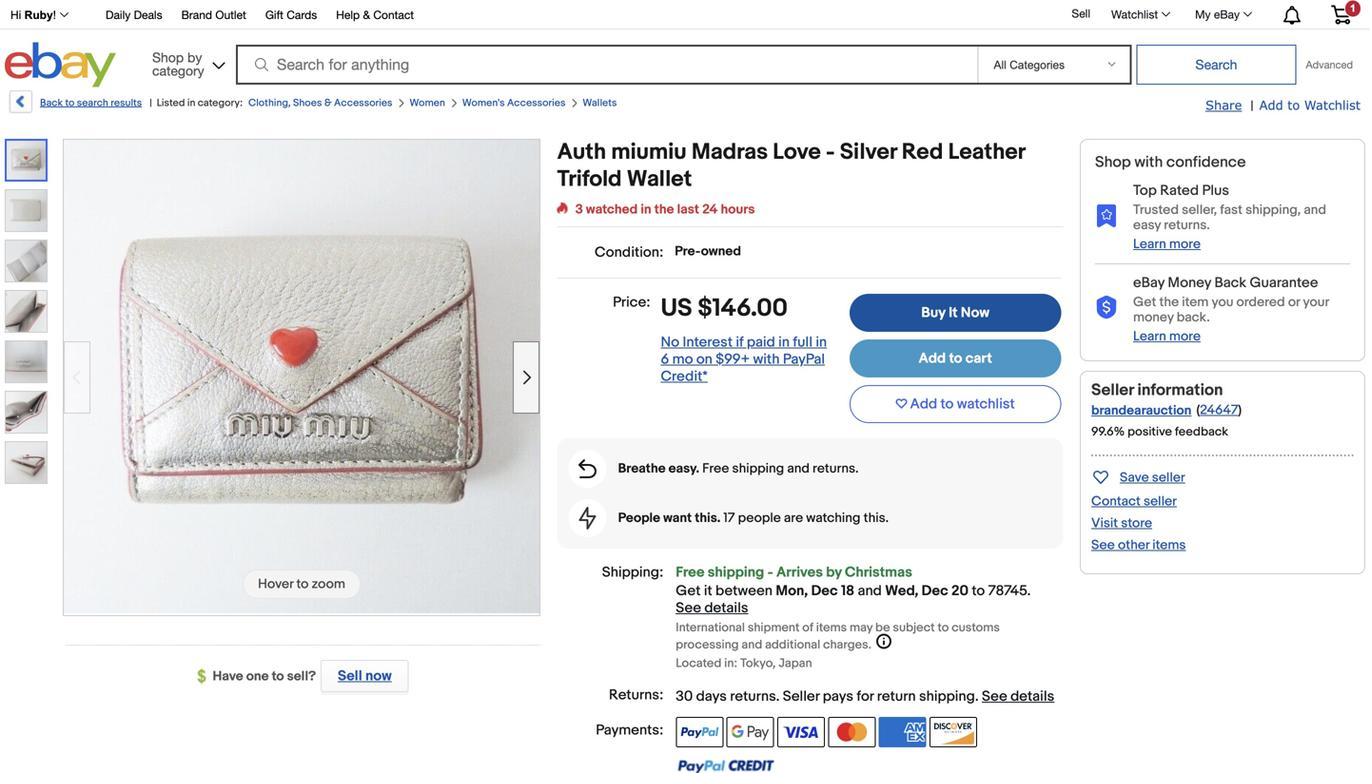 Task type: vqa. For each thing, say whether or not it's contained in the screenshot.
Dragon Ball Ichiban Kuji Omnibus Ultra Prize Last One Majin Buu  Figure 629007 LINK
no



Task type: locate. For each thing, give the bounding box(es) containing it.
0 vertical spatial seller
[[1092, 381, 1134, 401]]

seller down 'save seller'
[[1144, 494, 1177, 510]]

learn
[[1134, 236, 1167, 253], [1134, 329, 1167, 345]]

results
[[111, 97, 142, 109]]

1 horizontal spatial sell
[[1072, 7, 1091, 20]]

1 vertical spatial seller
[[1144, 494, 1177, 510]]

shipping up between
[[708, 564, 765, 582]]

deals
[[134, 8, 162, 21]]

0 vertical spatial &
[[363, 8, 370, 21]]

(
[[1197, 402, 1200, 419]]

0 horizontal spatial back
[[40, 97, 63, 109]]

1 horizontal spatial back
[[1215, 275, 1247, 292]]

1 vertical spatial &
[[324, 97, 332, 109]]

see down visit
[[1092, 538, 1115, 554]]

0 horizontal spatial returns.
[[813, 461, 859, 477]]

add right share
[[1260, 98, 1284, 112]]

top
[[1134, 182, 1157, 199]]

picture 6 of 7 image
[[6, 392, 47, 433]]

returns. down rated
[[1164, 217, 1210, 234]]

are
[[784, 511, 803, 527]]

get
[[1134, 294, 1157, 311], [676, 583, 701, 600]]

seller right the save
[[1152, 470, 1186, 486]]

money
[[1134, 310, 1174, 326]]

back left search on the top
[[40, 97, 63, 109]]

free
[[703, 461, 729, 477], [676, 564, 705, 582]]

dec left 18
[[811, 583, 838, 600]]

with details__icon image left easy
[[1096, 204, 1118, 228]]

get left item
[[1134, 294, 1157, 311]]

get left it
[[676, 583, 701, 600]]

2 vertical spatial shipping
[[919, 689, 976, 706]]

0 vertical spatial contact
[[373, 8, 414, 21]]

0 horizontal spatial this.
[[695, 511, 721, 527]]

the inside us $146.00 main content
[[655, 202, 674, 218]]

0 horizontal spatial see details link
[[676, 600, 749, 617]]

items right other
[[1153, 538, 1186, 554]]

back.
[[1177, 310, 1211, 326]]

visit store link
[[1092, 516, 1153, 532]]

1 learn from the top
[[1134, 236, 1167, 253]]

shipping inside 'free shipping - arrives by christmas get it between mon, dec 18 and wed, dec 20 to 78745 . see details'
[[708, 564, 765, 582]]

1 vertical spatial get
[[676, 583, 701, 600]]

0 horizontal spatial details
[[705, 600, 749, 617]]

back
[[40, 97, 63, 109], [1215, 275, 1247, 292]]

1 vertical spatial contact
[[1092, 494, 1141, 510]]

1 horizontal spatial |
[[1251, 98, 1254, 114]]

more down back.
[[1170, 329, 1201, 345]]

0 horizontal spatial dec
[[811, 583, 838, 600]]

none submit inside shop by category banner
[[1137, 45, 1297, 85]]

get inside 'free shipping - arrives by christmas get it between mon, dec 18 and wed, dec 20 to 78745 . see details'
[[676, 583, 701, 600]]

0 horizontal spatial .
[[776, 689, 780, 706]]

brand
[[181, 8, 212, 21]]

positive
[[1128, 425, 1173, 440]]

in down wallet at the top of the page
[[641, 202, 652, 218]]

0 vertical spatial shop
[[152, 49, 184, 65]]

people
[[738, 511, 781, 527]]

- left arrives
[[768, 564, 773, 582]]

0 horizontal spatial ebay
[[1134, 275, 1165, 292]]

| right share button at the top of the page
[[1251, 98, 1254, 114]]

no interest if paid in full in 6 mo on $99+ with paypal credit* link
[[661, 334, 827, 385]]

2 horizontal spatial .
[[1028, 583, 1031, 600]]

people
[[618, 511, 661, 527]]

more inside ebay money back guarantee get the item you ordered or your money back. learn more
[[1170, 329, 1201, 345]]

ebay up money
[[1134, 275, 1165, 292]]

with right if
[[753, 351, 780, 368]]

2 horizontal spatial see
[[1092, 538, 1115, 554]]

0 vertical spatial more
[[1170, 236, 1201, 253]]

watchlist right sell link at the top
[[1112, 8, 1158, 21]]

leather
[[949, 139, 1025, 166]]

seller inside save seller button
[[1152, 470, 1186, 486]]

0 horizontal spatial by
[[188, 49, 202, 65]]

with details__icon image left 'people'
[[579, 507, 596, 530]]

this. right watching
[[864, 511, 889, 527]]

this. left 17
[[695, 511, 721, 527]]

0 horizontal spatial seller
[[783, 689, 820, 706]]

| left listed on the top of the page
[[150, 97, 152, 109]]

0 vertical spatial get
[[1134, 294, 1157, 311]]

last
[[677, 202, 700, 218]]

0 vertical spatial ebay
[[1214, 8, 1240, 21]]

hi ruby !
[[10, 9, 56, 21]]

to inside button
[[941, 396, 954, 413]]

0 vertical spatial back
[[40, 97, 63, 109]]

shipping up discover image
[[919, 689, 976, 706]]

1 vertical spatial shop
[[1096, 153, 1131, 172]]

2 this. from the left
[[864, 511, 889, 527]]

sell
[[1072, 7, 1091, 20], [338, 668, 362, 685]]

shop with confidence
[[1096, 153, 1246, 172]]

buy it now
[[922, 305, 990, 322]]

daily deals link
[[106, 5, 162, 26]]

with details__icon image left money
[[1096, 296, 1118, 320]]

with inside no interest if paid in full in 6 mo on $99+ with paypal credit*
[[753, 351, 780, 368]]

contact inside account navigation
[[373, 8, 414, 21]]

1 horizontal spatial returns.
[[1164, 217, 1210, 234]]

charges.
[[823, 638, 872, 653]]

sell now link
[[316, 661, 409, 693]]

ebay inside account navigation
[[1214, 8, 1240, 21]]

0 vertical spatial free
[[703, 461, 729, 477]]

1 horizontal spatial accessories
[[507, 97, 566, 109]]

learn down money
[[1134, 329, 1167, 345]]

learn inside ebay money back guarantee get the item you ordered or your money back. learn more
[[1134, 329, 1167, 345]]

0 horizontal spatial shop
[[152, 49, 184, 65]]

help & contact link
[[336, 5, 414, 26]]

the left item
[[1160, 294, 1179, 311]]

now
[[961, 305, 990, 322]]

sell left now
[[338, 668, 362, 685]]

sell left watchlist link
[[1072, 7, 1091, 20]]

madras
[[692, 139, 768, 166]]

0 vertical spatial by
[[188, 49, 202, 65]]

returns. up watching
[[813, 461, 859, 477]]

learn more link down easy
[[1134, 236, 1201, 253]]

1 horizontal spatial watchlist
[[1305, 98, 1361, 112]]

. down japan
[[776, 689, 780, 706]]

accessories
[[334, 97, 393, 109], [507, 97, 566, 109]]

seller inside contact seller visit store see other items
[[1144, 494, 1177, 510]]

wed,
[[885, 583, 919, 600]]

contact right help
[[373, 8, 414, 21]]

0 horizontal spatial sell
[[338, 668, 362, 685]]

free up it
[[676, 564, 705, 582]]

in left full
[[779, 334, 790, 351]]

1 horizontal spatial by
[[826, 564, 842, 582]]

0 vertical spatial -
[[826, 139, 835, 166]]

0 horizontal spatial with
[[753, 351, 780, 368]]

|
[[150, 97, 152, 109], [1251, 98, 1254, 114]]

ordered
[[1237, 294, 1286, 311]]

0 vertical spatial learn more link
[[1134, 236, 1201, 253]]

payments:
[[596, 722, 664, 740]]

2 learn from the top
[[1134, 329, 1167, 345]]

1 vertical spatial -
[[768, 564, 773, 582]]

1 vertical spatial details
[[1011, 689, 1055, 706]]

1 horizontal spatial the
[[1160, 294, 1179, 311]]

with details__icon image for top rated plus
[[1096, 204, 1118, 228]]

seller up brandearauction
[[1092, 381, 1134, 401]]

0 vertical spatial add
[[1260, 98, 1284, 112]]

ebay inside ebay money back guarantee get the item you ordered or your money back. learn more
[[1134, 275, 1165, 292]]

1 horizontal spatial seller
[[1092, 381, 1134, 401]]

advanced link
[[1297, 46, 1363, 84]]

this.
[[695, 511, 721, 527], [864, 511, 889, 527]]

you
[[1212, 294, 1234, 311]]

to inside "link"
[[65, 97, 75, 109]]

us $146.00 main content
[[557, 139, 1064, 774]]

back inside ebay money back guarantee get the item you ordered or your money back. learn more
[[1215, 275, 1247, 292]]

interest
[[683, 334, 733, 351]]

to down advanced link
[[1288, 98, 1300, 112]]

1 vertical spatial learn
[[1134, 329, 1167, 345]]

to right 20
[[972, 583, 985, 600]]

0 vertical spatial returns.
[[1164, 217, 1210, 234]]

2 vertical spatial add
[[910, 396, 938, 413]]

shoes
[[293, 97, 322, 109]]

items inside contact seller visit store see other items
[[1153, 538, 1186, 554]]

add down add to cart 'link'
[[910, 396, 938, 413]]

cart
[[966, 350, 993, 367]]

by down brand
[[188, 49, 202, 65]]

0 vertical spatial seller
[[1152, 470, 1186, 486]]

30
[[676, 689, 693, 706]]

1 horizontal spatial -
[[826, 139, 835, 166]]

seller
[[1092, 381, 1134, 401], [783, 689, 820, 706]]

the left last
[[655, 202, 674, 218]]

love
[[773, 139, 821, 166]]

1 horizontal spatial see details link
[[982, 689, 1055, 706]]

& right shoes
[[324, 97, 332, 109]]

and right shipping,
[[1304, 202, 1327, 218]]

0 vertical spatial items
[[1153, 538, 1186, 554]]

1 vertical spatial by
[[826, 564, 842, 582]]

0 vertical spatial learn
[[1134, 236, 1167, 253]]

more
[[1170, 236, 1201, 253], [1170, 329, 1201, 345]]

watchlist
[[957, 396, 1015, 413]]

0 vertical spatial details
[[705, 600, 749, 617]]

learn down easy
[[1134, 236, 1167, 253]]

1 vertical spatial learn more link
[[1134, 329, 1201, 345]]

. right 20
[[1028, 583, 1031, 600]]

see details link up international
[[676, 600, 749, 617]]

contact up visit store link
[[1092, 494, 1141, 510]]

- inside 'free shipping - arrives by christmas get it between mon, dec 18 and wed, dec 20 to 78745 . see details'
[[768, 564, 773, 582]]

women's accessories link
[[462, 97, 566, 109]]

1 horizontal spatial items
[[1153, 538, 1186, 554]]

see down 'customs'
[[982, 689, 1008, 706]]

dec left 20
[[922, 583, 949, 600]]

ebay
[[1214, 8, 1240, 21], [1134, 275, 1165, 292]]

picture 2 of 7 image
[[6, 190, 47, 231]]

seller down japan
[[783, 689, 820, 706]]

with details__icon image left breathe
[[579, 460, 597, 479]]

1 vertical spatial see
[[676, 600, 702, 617]]

sell for sell now
[[338, 668, 362, 685]]

with
[[1135, 153, 1163, 172], [753, 351, 780, 368]]

with details__icon image for ebay money back guarantee
[[1096, 296, 1118, 320]]

0 vertical spatial sell
[[1072, 7, 1091, 20]]

to left watchlist
[[941, 396, 954, 413]]

item
[[1182, 294, 1209, 311]]

. up discover image
[[976, 689, 979, 706]]

see details link down 'customs'
[[982, 689, 1055, 706]]

your
[[1303, 294, 1329, 311]]

1 horizontal spatial this.
[[864, 511, 889, 527]]

add to watchlist
[[910, 396, 1015, 413]]

0 vertical spatial see details link
[[676, 600, 749, 617]]

1 vertical spatial free
[[676, 564, 705, 582]]

items
[[1153, 538, 1186, 554], [816, 621, 847, 636]]

0 horizontal spatial see
[[676, 600, 702, 617]]

1 vertical spatial sell
[[338, 668, 362, 685]]

ebay right my at the top of the page
[[1214, 8, 1240, 21]]

0 horizontal spatial items
[[816, 621, 847, 636]]

2 learn more link from the top
[[1134, 329, 1201, 345]]

1 vertical spatial with
[[753, 351, 780, 368]]

1 horizontal spatial contact
[[1092, 494, 1141, 510]]

1 vertical spatial more
[[1170, 329, 1201, 345]]

.
[[1028, 583, 1031, 600], [776, 689, 780, 706], [976, 689, 979, 706]]

1 horizontal spatial ebay
[[1214, 8, 1240, 21]]

the
[[655, 202, 674, 218], [1160, 294, 1179, 311]]

0 horizontal spatial &
[[324, 97, 332, 109]]

accessories right shoes
[[334, 97, 393, 109]]

watchlist inside account navigation
[[1112, 8, 1158, 21]]

0 vertical spatial watchlist
[[1112, 8, 1158, 21]]

learn more link down money
[[1134, 329, 1201, 345]]

1 horizontal spatial shop
[[1096, 153, 1131, 172]]

1 vertical spatial add
[[919, 350, 946, 367]]

0 horizontal spatial get
[[676, 583, 701, 600]]

1 vertical spatial watchlist
[[1305, 98, 1361, 112]]

0 vertical spatial see
[[1092, 538, 1115, 554]]

returns. inside top rated plus trusted seller, fast shipping, and easy returns. learn more
[[1164, 217, 1210, 234]]

back up you
[[1215, 275, 1247, 292]]

0 horizontal spatial watchlist
[[1112, 8, 1158, 21]]

buy it now link
[[850, 294, 1062, 332]]

1 vertical spatial items
[[816, 621, 847, 636]]

-
[[826, 139, 835, 166], [768, 564, 773, 582]]

add for add to watchlist
[[910, 396, 938, 413]]

and down christmas
[[858, 583, 882, 600]]

top rated plus trusted seller, fast shipping, and easy returns. learn more
[[1134, 182, 1327, 253]]

with details__icon image
[[1096, 204, 1118, 228], [1096, 296, 1118, 320], [579, 460, 597, 479], [579, 507, 596, 530]]

between
[[716, 583, 773, 600]]

my
[[1196, 8, 1211, 21]]

0 horizontal spatial contact
[[373, 8, 414, 21]]

by up 18
[[826, 564, 842, 582]]

add down buy
[[919, 350, 946, 367]]

paid
[[747, 334, 776, 351]]

1 learn more link from the top
[[1134, 236, 1201, 253]]

1 horizontal spatial get
[[1134, 294, 1157, 311]]

subject
[[893, 621, 935, 636]]

30 days returns . seller pays for return shipping . see details
[[676, 689, 1055, 706]]

more down seller, at top right
[[1170, 236, 1201, 253]]

0 vertical spatial the
[[655, 202, 674, 218]]

to left cart
[[949, 350, 963, 367]]

picture 7 of 7 image
[[6, 443, 47, 484]]

watchlist down advanced link
[[1305, 98, 1361, 112]]

add to cart link
[[850, 340, 1062, 378]]

1 horizontal spatial &
[[363, 8, 370, 21]]

shipping up people
[[732, 461, 785, 477]]

- right love
[[826, 139, 835, 166]]

paypal
[[783, 351, 825, 368]]

1 more from the top
[[1170, 236, 1201, 253]]

details inside 'free shipping - arrives by christmas get it between mon, dec 18 and wed, dec 20 to 78745 . see details'
[[705, 600, 749, 617]]

| listed in category:
[[150, 97, 243, 109]]

1 vertical spatial returns.
[[813, 461, 859, 477]]

seller information brandearauction ( 24647 ) 99.6% positive feedback
[[1092, 381, 1242, 440]]

in right full
[[816, 334, 827, 351]]

and inside 'free shipping - arrives by christmas get it between mon, dec 18 and wed, dec 20 to 78745 . see details'
[[858, 583, 882, 600]]

shop for shop by category
[[152, 49, 184, 65]]

account navigation
[[0, 0, 1366, 30]]

store
[[1121, 516, 1153, 532]]

1 vertical spatial seller
[[783, 689, 820, 706]]

1 horizontal spatial dec
[[922, 583, 949, 600]]

None submit
[[1137, 45, 1297, 85]]

0 horizontal spatial the
[[655, 202, 674, 218]]

if
[[736, 334, 744, 351]]

free right easy.
[[703, 461, 729, 477]]

clothing, shoes & accessories link
[[248, 97, 393, 109]]

accessories right women's
[[507, 97, 566, 109]]

see other items link
[[1092, 538, 1186, 554]]

1 horizontal spatial with
[[1135, 153, 1163, 172]]

& right help
[[363, 8, 370, 21]]

dec
[[811, 583, 838, 600], [922, 583, 949, 600]]

add inside button
[[910, 396, 938, 413]]

0 horizontal spatial accessories
[[334, 97, 393, 109]]

items up charges.
[[816, 621, 847, 636]]

learn more link
[[1134, 236, 1201, 253], [1134, 329, 1201, 345]]

to inside 'free shipping - arrives by christmas get it between mon, dec 18 and wed, dec 20 to 78745 . see details'
[[972, 583, 985, 600]]

to inside international shipment of items may be subject to customs processing and additional charges.
[[938, 621, 949, 636]]

mo
[[673, 351, 693, 368]]

2 vertical spatial see
[[982, 689, 1008, 706]]

learn more link for money
[[1134, 329, 1201, 345]]

and up tokyo,
[[742, 638, 763, 653]]

1 vertical spatial the
[[1160, 294, 1179, 311]]

1 vertical spatial shipping
[[708, 564, 765, 582]]

returns:
[[609, 687, 664, 704]]

miumiu
[[611, 139, 687, 166]]

dollar sign image
[[198, 670, 213, 685]]

paypal image
[[676, 718, 724, 748]]

my ebay
[[1196, 8, 1240, 21]]

sell inside account navigation
[[1072, 7, 1091, 20]]

shop inside shop by category
[[152, 49, 184, 65]]

to left search on the top
[[65, 97, 75, 109]]

add inside 'link'
[[919, 350, 946, 367]]

to right subject
[[938, 621, 949, 636]]

watchlist link
[[1101, 3, 1179, 26]]

have
[[213, 669, 243, 685]]

2 more from the top
[[1170, 329, 1201, 345]]

see left it
[[676, 600, 702, 617]]

1 vertical spatial ebay
[[1134, 275, 1165, 292]]

1 vertical spatial back
[[1215, 275, 1247, 292]]

with up top
[[1135, 153, 1163, 172]]

feedback
[[1175, 425, 1229, 440]]



Task type: describe. For each thing, give the bounding box(es) containing it.
brand outlet link
[[181, 5, 246, 26]]

24
[[703, 202, 718, 218]]

free inside 'free shipping - arrives by christmas get it between mon, dec 18 and wed, dec 20 to 78745 . see details'
[[676, 564, 705, 582]]

share | add to watchlist
[[1206, 98, 1361, 114]]

sell link
[[1064, 7, 1099, 20]]

add to watchlist link
[[1260, 97, 1361, 114]]

trifold
[[557, 166, 622, 193]]

1 this. from the left
[[695, 511, 721, 527]]

sell now
[[338, 668, 392, 685]]

& inside help & contact link
[[363, 8, 370, 21]]

paypal credit image
[[676, 759, 775, 774]]

1 horizontal spatial see
[[982, 689, 1008, 706]]

owned
[[701, 244, 741, 260]]

and inside top rated plus trusted seller, fast shipping, and easy returns. learn more
[[1304, 202, 1327, 218]]

1 accessories from the left
[[334, 97, 393, 109]]

to right one
[[272, 669, 284, 685]]

help & contact
[[336, 8, 414, 21]]

learn inside top rated plus trusted seller, fast shipping, and easy returns. learn more
[[1134, 236, 1167, 253]]

people want this. 17 people are watching this.
[[618, 511, 889, 527]]

outlet
[[215, 8, 246, 21]]

shipping:
[[602, 564, 664, 582]]

shop by category banner
[[0, 0, 1366, 92]]

one
[[246, 669, 269, 685]]

by inside 'free shipping - arrives by christmas get it between mon, dec 18 and wed, dec 20 to 78745 . see details'
[[826, 564, 842, 582]]

get inside ebay money back guarantee get the item you ordered or your money back. learn more
[[1134, 294, 1157, 311]]

arrives
[[777, 564, 823, 582]]

located
[[676, 657, 722, 672]]

return
[[877, 689, 916, 706]]

rated
[[1161, 182, 1199, 199]]

!
[[53, 9, 56, 21]]

24647
[[1200, 402, 1239, 419]]

3 watched in the last 24 hours
[[575, 202, 755, 218]]

- inside auth miumiu madras love - silver red leather trifold wallet
[[826, 139, 835, 166]]

guarantee
[[1250, 275, 1319, 292]]

1 horizontal spatial .
[[976, 689, 979, 706]]

returns
[[730, 689, 776, 706]]

back inside "link"
[[40, 97, 63, 109]]

mon,
[[776, 583, 808, 600]]

visa image
[[778, 718, 825, 748]]

| inside the share | add to watchlist
[[1251, 98, 1254, 114]]

1 vertical spatial see details link
[[982, 689, 1055, 706]]

add for add to cart
[[919, 350, 946, 367]]

see inside 'free shipping - arrives by christmas get it between mon, dec 18 and wed, dec 20 to 78745 . see details'
[[676, 600, 702, 617]]

learn more link for rated
[[1134, 236, 1201, 253]]

0 vertical spatial shipping
[[732, 461, 785, 477]]

christmas
[[845, 564, 913, 582]]

other
[[1118, 538, 1150, 554]]

search
[[77, 97, 108, 109]]

silver
[[840, 139, 897, 166]]

by inside shop by category
[[188, 49, 202, 65]]

may
[[850, 621, 873, 636]]

seller for save
[[1152, 470, 1186, 486]]

credit*
[[661, 368, 708, 385]]

and inside international shipment of items may be subject to customs processing and additional charges.
[[742, 638, 763, 653]]

$146.00
[[698, 294, 788, 324]]

cards
[[287, 8, 317, 21]]

1
[[1351, 2, 1356, 14]]

located in: tokyo, japan
[[676, 657, 812, 672]]

breathe easy. free shipping and returns.
[[618, 461, 859, 477]]

auth miumiu madras love - silver red leather trifold wallet - picture 1 of 7 image
[[64, 138, 540, 614]]

women's
[[462, 97, 505, 109]]

women
[[410, 97, 445, 109]]

to inside 'link'
[[949, 350, 963, 367]]

watchlist inside the share | add to watchlist
[[1305, 98, 1361, 112]]

0 horizontal spatial |
[[150, 97, 152, 109]]

24647 link
[[1200, 402, 1239, 419]]

master card image
[[828, 718, 876, 748]]

seller inside seller information brandearauction ( 24647 ) 99.6% positive feedback
[[1092, 381, 1134, 401]]

now
[[366, 668, 392, 685]]

picture 5 of 7 image
[[6, 342, 47, 383]]

seller inside us $146.00 main content
[[783, 689, 820, 706]]

international shipment of items may be subject to customs processing and additional charges.
[[676, 621, 1000, 653]]

contact inside contact seller visit store see other items
[[1092, 494, 1141, 510]]

red
[[902, 139, 944, 166]]

confidence
[[1167, 153, 1246, 172]]

6
[[661, 351, 669, 368]]

and up are
[[787, 461, 810, 477]]

no
[[661, 334, 680, 351]]

18
[[841, 583, 855, 600]]

in right listed on the top of the page
[[187, 97, 195, 109]]

sell?
[[287, 669, 316, 685]]

google pay image
[[727, 718, 774, 748]]

Search for anything text field
[[239, 47, 974, 83]]

in:
[[725, 657, 738, 672]]

have one to sell?
[[213, 669, 316, 685]]

2 accessories from the left
[[507, 97, 566, 109]]

us $146.00
[[661, 294, 788, 324]]

wallets link
[[583, 97, 617, 109]]

items inside international shipment of items may be subject to customs processing and additional charges.
[[816, 621, 847, 636]]

0 vertical spatial with
[[1135, 153, 1163, 172]]

discover image
[[930, 718, 978, 748]]

78745
[[989, 583, 1028, 600]]

american express image
[[879, 718, 927, 748]]

wallets
[[583, 97, 617, 109]]

buy
[[922, 305, 946, 322]]

with details__icon image for breathe easy.
[[579, 460, 597, 479]]

. inside 'free shipping - arrives by christmas get it between mon, dec 18 and wed, dec 20 to 78745 . see details'
[[1028, 583, 1031, 600]]

processing
[[676, 638, 739, 653]]

ruby
[[24, 9, 53, 21]]

information
[[1138, 381, 1224, 401]]

save seller button
[[1092, 466, 1186, 488]]

with details__icon image for people want this.
[[579, 507, 596, 530]]

returns. inside us $146.00 main content
[[813, 461, 859, 477]]

easy
[[1134, 217, 1161, 234]]

1 horizontal spatial details
[[1011, 689, 1055, 706]]

2 dec from the left
[[922, 583, 949, 600]]

clothing,
[[248, 97, 291, 109]]

wallet
[[627, 166, 692, 193]]

condition:
[[595, 244, 664, 261]]

1 link
[[1320, 0, 1363, 27]]

advanced
[[1306, 59, 1353, 71]]

seller for contact
[[1144, 494, 1177, 510]]

women link
[[410, 97, 445, 109]]

picture 1 of 7 image
[[7, 141, 46, 180]]

sell for sell
[[1072, 7, 1091, 20]]

help
[[336, 8, 360, 21]]

to inside the share | add to watchlist
[[1288, 98, 1300, 112]]

$99+
[[716, 351, 750, 368]]

daily
[[106, 8, 131, 21]]

category
[[152, 63, 204, 79]]

the inside ebay money back guarantee get the item you ordered or your money back. learn more
[[1160, 294, 1179, 311]]

picture 3 of 7 image
[[6, 241, 47, 282]]

easy.
[[669, 461, 700, 477]]

pays
[[823, 689, 854, 706]]

share button
[[1206, 97, 1242, 114]]

shop for shop with confidence
[[1096, 153, 1131, 172]]

)
[[1239, 402, 1242, 419]]

add inside the share | add to watchlist
[[1260, 98, 1284, 112]]

more inside top rated plus trusted seller, fast shipping, and easy returns. learn more
[[1170, 236, 1201, 253]]

contact seller visit store see other items
[[1092, 494, 1186, 554]]

3
[[575, 202, 583, 218]]

fast
[[1221, 202, 1243, 218]]

share
[[1206, 98, 1242, 112]]

see inside contact seller visit store see other items
[[1092, 538, 1115, 554]]

full
[[793, 334, 813, 351]]

brand outlet
[[181, 8, 246, 21]]

customs
[[952, 621, 1000, 636]]

save seller
[[1120, 470, 1186, 486]]

1 dec from the left
[[811, 583, 838, 600]]

picture 4 of 7 image
[[6, 291, 47, 332]]

seller,
[[1182, 202, 1218, 218]]



